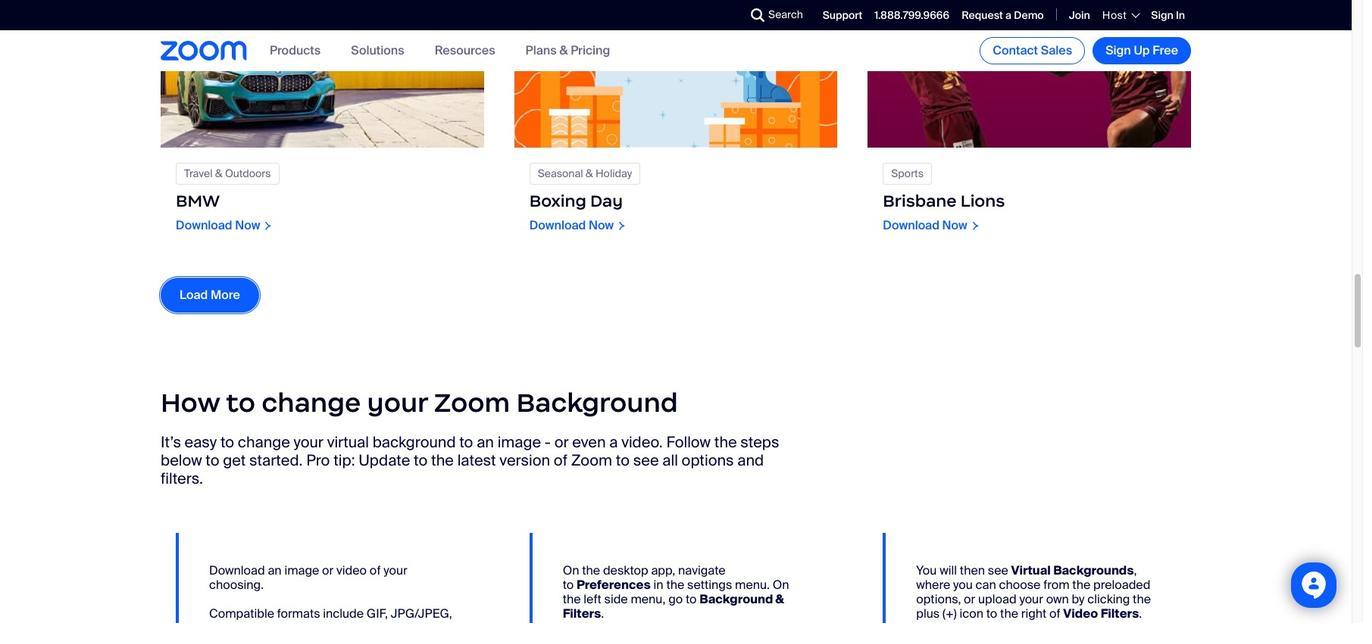 Task type: vqa. For each thing, say whether or not it's contained in the screenshot.
rightmost Filters
yes



Task type: locate. For each thing, give the bounding box(es) containing it.
0 horizontal spatial sign
[[1106, 42, 1131, 58]]

plans & pricing
[[526, 43, 610, 59]]

image up formats
[[284, 563, 319, 579]]

free
[[1153, 42, 1178, 58]]

1 vertical spatial a
[[610, 433, 618, 452]]

an right choosing.
[[268, 563, 282, 579]]

to right background
[[459, 433, 473, 452]]

download
[[176, 218, 232, 234], [883, 218, 940, 234], [529, 218, 586, 234], [209, 563, 265, 579]]

sports
[[892, 167, 924, 180]]

host button
[[1103, 8, 1139, 22]]

& for plans
[[560, 43, 568, 59]]

holiday
[[596, 167, 632, 180]]

the up left
[[582, 563, 600, 579]]

0 vertical spatial change
[[262, 387, 361, 420]]

2 horizontal spatial image
[[498, 433, 541, 452]]

an left gif,
[[348, 620, 361, 624]]

video
[[1064, 606, 1098, 622]]

0 horizontal spatial image
[[284, 563, 319, 579]]

change inside it's easy to change your virtual background to an image - or even a video. follow the steps below to get started. pro tip: update to the latest version of zoom to see all options and filters.
[[238, 433, 290, 452]]

to right icon on the bottom of page
[[987, 606, 998, 622]]

change up the virtual
[[262, 387, 361, 420]]

& for seasonal
[[586, 167, 593, 180]]

1 vertical spatial change
[[238, 433, 290, 452]]

or left video
[[322, 563, 334, 579]]

& for background
[[776, 592, 784, 608]]

on
[[563, 563, 579, 579], [773, 577, 789, 593]]

navigate
[[678, 563, 726, 579]]

you
[[917, 563, 937, 579]]

upload
[[978, 592, 1017, 608]]

sign up free link
[[1093, 37, 1191, 64]]

search image
[[751, 8, 765, 22], [751, 8, 765, 22]]

now inside boxing day download now
[[589, 218, 614, 234]]

sign left "in"
[[1151, 8, 1174, 22]]

1 horizontal spatial of
[[554, 451, 568, 470]]

1 horizontal spatial background
[[700, 592, 773, 608]]

video filters .
[[1064, 606, 1142, 622]]

change left 'pro'
[[238, 433, 290, 452]]

0 horizontal spatial now
[[235, 218, 260, 234]]

contact sales
[[993, 42, 1073, 58]]

2 now from the left
[[942, 218, 968, 234]]

or inside , where you can choose from the preloaded options, or upload your own by clicking the plus (+) icon to the right of
[[964, 592, 976, 608]]

sign for sign up free
[[1106, 42, 1131, 58]]

of right video
[[370, 563, 381, 579]]

a
[[1006, 8, 1012, 22], [610, 433, 618, 452]]

now down day
[[589, 218, 614, 234]]

0 horizontal spatial on
[[563, 563, 579, 579]]

1 vertical spatial see
[[988, 563, 1009, 579]]

0 vertical spatial background
[[516, 387, 678, 420]]

see right then
[[988, 563, 1009, 579]]

download down brisbane
[[883, 218, 940, 234]]

more
[[211, 287, 240, 303]]

. down preloaded
[[1139, 606, 1142, 622]]

formats
[[277, 606, 320, 622]]

the left latest
[[431, 451, 454, 470]]

join link
[[1069, 8, 1090, 22]]

1 horizontal spatial zoom
[[571, 451, 612, 470]]

lions
[[961, 191, 1005, 212]]

the left and
[[714, 433, 737, 452]]

1 vertical spatial sign
[[1106, 42, 1131, 58]]

or inside it's easy to change your virtual background to an image - or even a video. follow the steps below to get started. pro tip: update to the latest version of zoom to see all options and filters.
[[554, 433, 569, 452]]

see
[[633, 451, 659, 470], [988, 563, 1009, 579]]

0 horizontal spatial zoom
[[434, 387, 510, 420]]

to right even
[[616, 451, 630, 470]]

your inside , where you can choose from the preloaded options, or upload your own by clicking the plus (+) icon to the right of
[[1020, 592, 1044, 608]]

download inside brisbane lions download now
[[883, 218, 940, 234]]

products button
[[270, 43, 321, 59]]

0 vertical spatial sign
[[1151, 8, 1174, 22]]

now down lions
[[942, 218, 968, 234]]

your left the virtual
[[294, 433, 324, 452]]

filters left side
[[563, 606, 601, 622]]

your left the own on the bottom right of the page
[[1020, 592, 1044, 608]]

now
[[235, 218, 260, 234], [942, 218, 968, 234], [589, 218, 614, 234]]

on left desktop at the bottom of the page
[[563, 563, 579, 579]]

an inside download an image or video of your choosing.
[[268, 563, 282, 579]]

of
[[554, 451, 568, 470], [370, 563, 381, 579], [1050, 606, 1061, 622]]

& left holiday
[[586, 167, 593, 180]]

the left left
[[563, 592, 581, 608]]

2 horizontal spatial now
[[942, 218, 968, 234]]

will
[[940, 563, 957, 579]]

& right the travel
[[215, 167, 223, 180]]

now down outdoors
[[235, 218, 260, 234]]

background
[[516, 387, 678, 420], [700, 592, 773, 608]]

change
[[262, 387, 361, 420], [238, 433, 290, 452]]

version
[[500, 451, 550, 470]]

left
[[584, 592, 602, 608]]

or left png.
[[209, 620, 221, 624]]

all
[[663, 451, 678, 470]]

1 horizontal spatial see
[[988, 563, 1009, 579]]

0 vertical spatial an
[[477, 433, 494, 452]]

1 now from the left
[[235, 218, 260, 234]]

to
[[226, 387, 255, 420], [220, 433, 234, 452], [459, 433, 473, 452], [206, 451, 219, 470], [414, 451, 428, 470], [616, 451, 630, 470], [563, 577, 574, 593], [686, 592, 697, 608], [987, 606, 998, 622]]

0 horizontal spatial background
[[516, 387, 678, 420]]

of inside it's easy to change your virtual background to an image - or even a video. follow the steps below to get started. pro tip: update to the latest version of zoom to see all options and filters.
[[554, 451, 568, 470]]

download inside download an image or video of your choosing.
[[209, 563, 265, 579]]

a left demo
[[1006, 8, 1012, 22]]

on inside on the desktop app, navigate to
[[563, 563, 579, 579]]

1 vertical spatial image
[[284, 563, 319, 579]]

sign left up on the right top of page
[[1106, 42, 1131, 58]]

1 horizontal spatial a
[[1006, 8, 1012, 22]]

the
[[714, 433, 737, 452], [431, 451, 454, 470], [582, 563, 600, 579], [666, 577, 685, 593], [1073, 577, 1091, 593], [563, 592, 581, 608], [1133, 592, 1151, 608], [1000, 606, 1019, 622]]

see left all
[[633, 451, 659, 470]]

with
[[402, 620, 425, 624]]

to right update
[[414, 451, 428, 470]]

app,
[[651, 563, 675, 579]]

the inside on the desktop app, navigate to
[[582, 563, 600, 579]]

right
[[1021, 606, 1047, 622]]

how
[[161, 387, 220, 420]]

travel & outdoors
[[184, 167, 271, 180]]

clicking
[[1088, 592, 1130, 608]]

2 horizontal spatial of
[[1050, 606, 1061, 622]]

on the desktop app, navigate to
[[563, 563, 726, 593]]

to inside , where you can choose from the preloaded options, or upload your own by clicking the plus (+) icon to the right of
[[987, 606, 998, 622]]

your up background
[[367, 387, 428, 420]]

1 horizontal spatial .
[[1139, 606, 1142, 622]]

by
[[1072, 592, 1085, 608]]

settings
[[687, 577, 732, 593]]

to inside in the settings menu. on the left side menu, go to
[[686, 592, 697, 608]]

of inside download an image or video of your choosing.
[[370, 563, 381, 579]]

2 filters from the left
[[1101, 606, 1139, 622]]

image inside compatible formats include gif, jpg/jpeg, or png. we recommend an image with
[[364, 620, 399, 624]]

image of a bmw car image
[[161, 0, 484, 148]]

2 horizontal spatial an
[[477, 433, 494, 452]]

your right video
[[384, 563, 407, 579]]

brisbane lions download now
[[883, 191, 1005, 234]]

& inside background & filters
[[776, 592, 784, 608]]

a right even
[[610, 433, 618, 452]]

0 horizontal spatial an
[[268, 563, 282, 579]]

image of two players image
[[868, 0, 1191, 148]]

,
[[1134, 563, 1137, 579]]

0 vertical spatial a
[[1006, 8, 1012, 22]]

1 horizontal spatial on
[[773, 577, 789, 593]]

download up compatible
[[209, 563, 265, 579]]

an
[[477, 433, 494, 452], [268, 563, 282, 579], [348, 620, 361, 624]]

zoom inside it's easy to change your virtual background to an image - or even a video. follow the steps below to get started. pro tip: update to the latest version of zoom to see all options and filters.
[[571, 451, 612, 470]]

0 vertical spatial of
[[554, 451, 568, 470]]

1 horizontal spatial now
[[589, 218, 614, 234]]

1 vertical spatial an
[[268, 563, 282, 579]]

download down the boxing
[[529, 218, 586, 234]]

& right 'menu.'
[[776, 592, 784, 608]]

.
[[601, 606, 604, 622], [1139, 606, 1142, 622]]

0 horizontal spatial of
[[370, 563, 381, 579]]

background down navigate
[[700, 592, 773, 608]]

& right plans
[[560, 43, 568, 59]]

on inside in the settings menu. on the left side menu, go to
[[773, 577, 789, 593]]

1 vertical spatial zoom
[[571, 451, 612, 470]]

background up even
[[516, 387, 678, 420]]

1 horizontal spatial sign
[[1151, 8, 1174, 22]]

2 vertical spatial of
[[1050, 606, 1061, 622]]

icon
[[960, 606, 984, 622]]

0 horizontal spatial a
[[610, 433, 618, 452]]

support link
[[823, 8, 863, 22]]

image left -
[[498, 433, 541, 452]]

, where you can choose from the preloaded options, or upload your own by clicking the plus (+) icon to the right of
[[917, 563, 1151, 622]]

background
[[373, 433, 456, 452]]

your inside it's easy to change your virtual background to an image - or even a video. follow the steps below to get started. pro tip: update to the latest version of zoom to see all options and filters.
[[294, 433, 324, 452]]

of right -
[[554, 451, 568, 470]]

boxing
[[529, 191, 587, 212]]

a inside it's easy to change your virtual background to an image - or even a video. follow the steps below to get started. pro tip: update to the latest version of zoom to see all options and filters.
[[610, 433, 618, 452]]

0 horizontal spatial filters
[[563, 606, 601, 622]]

filters down preloaded
[[1101, 606, 1139, 622]]

0 horizontal spatial .
[[601, 606, 604, 622]]

1 horizontal spatial an
[[348, 620, 361, 624]]

0 horizontal spatial see
[[633, 451, 659, 470]]

virtual
[[1011, 563, 1051, 579]]

None search field
[[696, 3, 755, 27]]

1 horizontal spatial image
[[364, 620, 399, 624]]

an left version
[[477, 433, 494, 452]]

even
[[572, 433, 606, 452]]

latest
[[457, 451, 496, 470]]

1 . from the left
[[601, 606, 604, 622]]

or inside compatible formats include gif, jpg/jpeg, or png. we recommend an image with
[[209, 620, 221, 624]]

an inside it's easy to change your virtual background to an image - or even a video. follow the steps below to get started. pro tip: update to the latest version of zoom to see all options and filters.
[[477, 433, 494, 452]]

0 vertical spatial see
[[633, 451, 659, 470]]

seasonal & holiday
[[538, 167, 632, 180]]

in
[[1176, 8, 1185, 22]]

1 vertical spatial background
[[700, 592, 773, 608]]

see inside it's easy to change your virtual background to an image - or even a video. follow the steps below to get started. pro tip: update to the latest version of zoom to see all options and filters.
[[633, 451, 659, 470]]

the down ,
[[1133, 592, 1151, 608]]

to left left
[[563, 577, 574, 593]]

& for travel
[[215, 167, 223, 180]]

filters.
[[161, 469, 203, 489]]

2 vertical spatial image
[[364, 620, 399, 624]]

or left "can"
[[964, 592, 976, 608]]

zoom up it's easy to change your virtual background to an image - or even a video. follow the steps below to get started. pro tip: update to the latest version of zoom to see all options and filters.
[[434, 387, 510, 420]]

on right 'menu.'
[[773, 577, 789, 593]]

jpg/jpeg,
[[391, 606, 452, 622]]

sign
[[1151, 8, 1174, 22], [1106, 42, 1131, 58]]

to right "go"
[[686, 592, 697, 608]]

. left side
[[601, 606, 604, 622]]

sign for sign in
[[1151, 8, 1174, 22]]

zoom
[[434, 387, 510, 420], [571, 451, 612, 470]]

1 horizontal spatial filters
[[1101, 606, 1139, 622]]

of inside , where you can choose from the preloaded options, or upload your own by clicking the plus (+) icon to the right of
[[1050, 606, 1061, 622]]

download down bmw
[[176, 218, 232, 234]]

3 now from the left
[[589, 218, 614, 234]]

1 filters from the left
[[563, 606, 601, 622]]

0 vertical spatial image
[[498, 433, 541, 452]]

of right "right"
[[1050, 606, 1061, 622]]

or
[[554, 433, 569, 452], [322, 563, 334, 579], [964, 592, 976, 608], [209, 620, 221, 624]]

to left "get"
[[206, 451, 219, 470]]

now inside brisbane lions download now
[[942, 218, 968, 234]]

filters inside background & filters
[[563, 606, 601, 622]]

below
[[161, 451, 202, 470]]

resources button
[[435, 43, 495, 59]]

request
[[962, 8, 1003, 22]]

zoom right -
[[571, 451, 612, 470]]

or right -
[[554, 433, 569, 452]]

image left with
[[364, 620, 399, 624]]

1 vertical spatial of
[[370, 563, 381, 579]]

to right easy
[[220, 433, 234, 452]]

2 vertical spatial an
[[348, 620, 361, 624]]



Task type: describe. For each thing, give the bounding box(es) containing it.
get
[[223, 451, 246, 470]]

background inside background & filters
[[700, 592, 773, 608]]

seasonal
[[538, 167, 583, 180]]

recommend
[[276, 620, 345, 624]]

contact sales link
[[980, 37, 1085, 64]]

demo
[[1014, 8, 1044, 22]]

update
[[359, 451, 410, 470]]

pro
[[306, 451, 330, 470]]

the right in
[[666, 577, 685, 593]]

started.
[[249, 451, 303, 470]]

load more
[[180, 287, 240, 303]]

request a demo
[[962, 8, 1044, 22]]

video.
[[622, 433, 663, 452]]

compatible
[[209, 606, 274, 622]]

plans & pricing link
[[526, 43, 610, 59]]

an inside compatible formats include gif, jpg/jpeg, or png. we recommend an image with
[[348, 620, 361, 624]]

gif,
[[367, 606, 388, 622]]

you
[[953, 577, 973, 593]]

background & filters
[[563, 592, 784, 622]]

the left "right"
[[1000, 606, 1019, 622]]

how to change your zoom background
[[161, 387, 678, 420]]

virtual
[[327, 433, 369, 452]]

image inside it's easy to change your virtual background to an image - or even a video. follow the steps below to get started. pro tip: update to the latest version of zoom to see all options and filters.
[[498, 433, 541, 452]]

options
[[682, 451, 734, 470]]

own
[[1046, 592, 1069, 608]]

2 . from the left
[[1139, 606, 1142, 622]]

preferences
[[577, 577, 651, 593]]

day
[[590, 191, 623, 212]]

preloaded
[[1094, 577, 1151, 593]]

plans
[[526, 43, 557, 59]]

solutions button
[[351, 43, 404, 59]]

or inside download an image or video of your choosing.
[[322, 563, 334, 579]]

it's
[[161, 433, 181, 452]]

now for boxing day
[[589, 218, 614, 234]]

boxing day download now
[[529, 191, 623, 234]]

join
[[1069, 8, 1090, 22]]

pricing
[[571, 43, 610, 59]]

your inside download an image or video of your choosing.
[[384, 563, 407, 579]]

the right from
[[1073, 577, 1091, 593]]

now inside bmw download now
[[235, 218, 260, 234]]

load more button
[[161, 278, 259, 313]]

solutions
[[351, 43, 404, 59]]

you will then see virtual backgrounds
[[917, 563, 1134, 579]]

menu,
[[631, 592, 666, 608]]

steps
[[741, 433, 779, 452]]

compatible formats include gif, jpg/jpeg, or png. we recommend an image with 
[[209, 606, 452, 624]]

host
[[1103, 8, 1127, 22]]

up
[[1134, 42, 1150, 58]]

0 vertical spatial zoom
[[434, 387, 510, 420]]

to right how
[[226, 387, 255, 420]]

now for brisbane lions
[[942, 218, 968, 234]]

bmw
[[176, 191, 220, 212]]

search
[[769, 8, 803, 21]]

request a demo link
[[962, 8, 1044, 22]]

1.888.799.9666 link
[[875, 8, 950, 22]]

png.
[[224, 620, 253, 624]]

can
[[976, 577, 996, 593]]

plus
[[917, 606, 940, 622]]

follow
[[667, 433, 711, 452]]

image inside download an image or video of your choosing.
[[284, 563, 319, 579]]

(+)
[[943, 606, 957, 622]]

easy
[[185, 433, 217, 452]]

sign in
[[1151, 8, 1185, 22]]

travel
[[184, 167, 213, 180]]

brisbane
[[883, 191, 957, 212]]

download inside boxing day download now
[[529, 218, 586, 234]]

video
[[337, 563, 367, 579]]

1.888.799.9666
[[875, 8, 950, 22]]

load
[[180, 287, 208, 303]]

tip:
[[334, 451, 355, 470]]

and
[[738, 451, 764, 470]]

choosing.
[[209, 577, 264, 593]]

in the settings menu. on the left side menu, go to
[[563, 577, 789, 608]]

we
[[256, 620, 273, 624]]

contact
[[993, 42, 1038, 58]]

sign up free
[[1106, 42, 1178, 58]]

then
[[960, 563, 985, 579]]

outdoors
[[225, 167, 271, 180]]

zoom logo image
[[161, 41, 247, 60]]

support
[[823, 8, 863, 22]]

it's easy to change your virtual background to an image - or even a video. follow the steps below to get started. pro tip: update to the latest version of zoom to see all options and filters.
[[161, 433, 779, 489]]

backgrounds
[[1054, 563, 1134, 579]]

sign in link
[[1151, 8, 1185, 22]]

in
[[654, 577, 664, 593]]

happy boxing day image image
[[514, 0, 838, 148]]

side
[[604, 592, 628, 608]]

to inside on the desktop app, navigate to
[[563, 577, 574, 593]]

sales
[[1041, 42, 1073, 58]]

download an image or video of your choosing.
[[209, 563, 407, 593]]

download inside bmw download now
[[176, 218, 232, 234]]

menu.
[[735, 577, 770, 593]]



